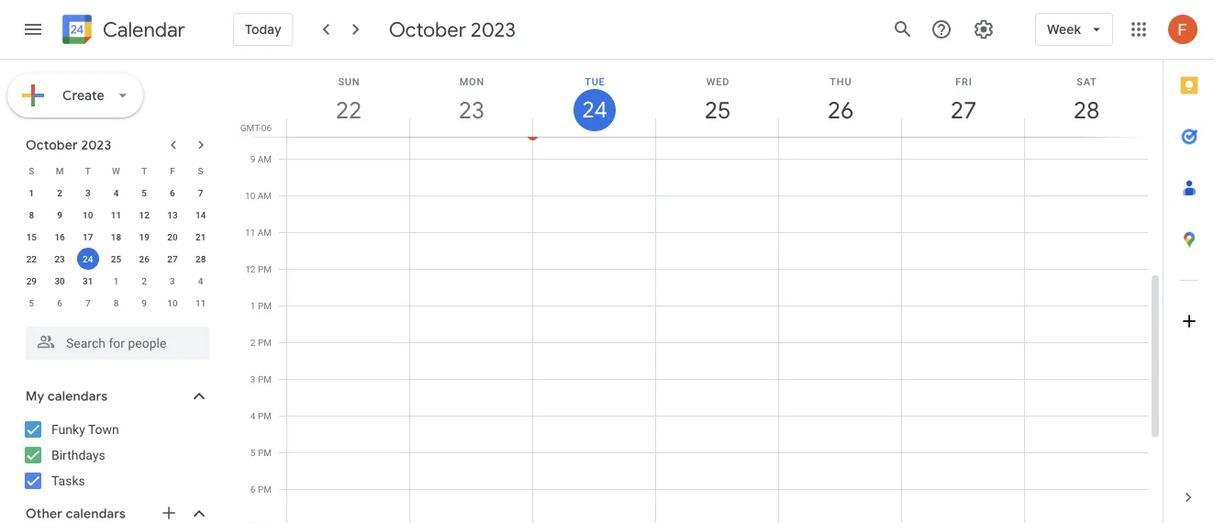 Task type: locate. For each thing, give the bounding box(es) containing it.
1 horizontal spatial 4
[[198, 275, 203, 286]]

am down 06
[[258, 153, 272, 164]]

gmt-06
[[240, 122, 272, 133]]

1 horizontal spatial 7
[[198, 187, 203, 198]]

row group
[[17, 182, 215, 314]]

2 t from the left
[[142, 165, 147, 176]]

10 for 10 am
[[245, 190, 256, 201]]

2 vertical spatial am
[[258, 227, 272, 238]]

None search field
[[0, 320, 228, 360]]

22 inside the october 2023 grid
[[26, 253, 37, 264]]

my calendars button
[[4, 382, 228, 411]]

28 element
[[190, 248, 212, 270]]

0 horizontal spatial 12
[[139, 209, 150, 220]]

5 up the 12 element
[[142, 187, 147, 198]]

2 inside grid
[[251, 337, 256, 348]]

calendar heading
[[99, 17, 185, 43]]

4
[[114, 187, 119, 198], [198, 275, 203, 286], [251, 410, 256, 421]]

row containing 5
[[17, 292, 215, 314]]

1 horizontal spatial 8
[[114, 298, 119, 309]]

2 pm
[[251, 337, 272, 348]]

26 down thu
[[827, 95, 853, 125]]

24 inside cell
[[83, 253, 93, 264]]

2 vertical spatial 3
[[251, 374, 256, 385]]

create
[[62, 87, 105, 104]]

week
[[1048, 21, 1082, 38]]

gmt-
[[240, 122, 261, 133]]

31 element
[[77, 270, 99, 292]]

october 2023
[[389, 17, 516, 42], [26, 137, 111, 153]]

0 horizontal spatial 6
[[57, 298, 62, 309]]

f
[[170, 165, 175, 176]]

1 horizontal spatial october
[[389, 17, 466, 42]]

12 inside grid
[[245, 264, 256, 275]]

funky town
[[51, 422, 119, 437]]

22 link
[[328, 89, 370, 131]]

november 7 element
[[77, 292, 99, 314]]

tue
[[585, 76, 606, 87]]

4 pm from the top
[[258, 374, 272, 385]]

0 horizontal spatial 27
[[167, 253, 178, 264]]

calendars inside dropdown button
[[48, 388, 108, 405]]

2 s from the left
[[198, 165, 204, 176]]

2 vertical spatial 6
[[251, 484, 256, 495]]

t
[[85, 165, 91, 176], [142, 165, 147, 176]]

0 horizontal spatial october 2023
[[26, 137, 111, 153]]

22 down '15'
[[26, 253, 37, 264]]

october 2023 up mon
[[389, 17, 516, 42]]

1 vertical spatial calendars
[[66, 506, 126, 522]]

22 down sun
[[335, 95, 361, 125]]

0 vertical spatial 10
[[245, 190, 256, 201]]

1 vertical spatial october
[[26, 137, 78, 153]]

1 vertical spatial 1
[[114, 275, 119, 286]]

0 vertical spatial 25
[[704, 95, 730, 125]]

s right the 'f'
[[198, 165, 204, 176]]

row
[[17, 160, 215, 182], [17, 182, 215, 204], [17, 204, 215, 226], [17, 226, 215, 248], [17, 248, 215, 270], [17, 270, 215, 292], [17, 292, 215, 314]]

1 horizontal spatial 11
[[196, 298, 206, 309]]

17 element
[[77, 226, 99, 248]]

2023 up mon
[[471, 17, 516, 42]]

27 down 20
[[167, 253, 178, 264]]

1 vertical spatial 24
[[83, 253, 93, 264]]

wed 25
[[704, 76, 730, 125]]

2 horizontal spatial 6
[[251, 484, 256, 495]]

s
[[29, 165, 34, 176], [198, 165, 204, 176]]

october up m
[[26, 137, 78, 153]]

7 pm from the top
[[258, 484, 272, 495]]

1 horizontal spatial 2
[[142, 275, 147, 286]]

7 down the 31 element
[[85, 298, 91, 309]]

4 for 4 pm
[[251, 410, 256, 421]]

11 element
[[105, 204, 127, 226]]

october up mon
[[389, 17, 466, 42]]

2 row from the top
[[17, 182, 215, 204]]

24 inside column header
[[581, 95, 606, 124]]

s left m
[[29, 165, 34, 176]]

0 horizontal spatial 26
[[139, 253, 150, 264]]

3 pm from the top
[[258, 337, 272, 348]]

28
[[1073, 95, 1099, 125], [196, 253, 206, 264]]

5 pm
[[251, 447, 272, 458]]

26
[[827, 95, 853, 125], [139, 253, 150, 264]]

2 vertical spatial 9
[[142, 298, 147, 309]]

calendars up funky town on the bottom of page
[[48, 388, 108, 405]]

0 vertical spatial 6
[[170, 187, 175, 198]]

22
[[335, 95, 361, 125], [26, 253, 37, 264]]

0 horizontal spatial 2023
[[81, 137, 111, 153]]

calendars inside 'dropdown button'
[[66, 506, 126, 522]]

1 vertical spatial 10
[[83, 209, 93, 220]]

0 vertical spatial 2
[[57, 187, 62, 198]]

main drawer image
[[22, 18, 44, 40]]

1 pm
[[251, 300, 272, 311]]

1 down 12 pm
[[251, 300, 256, 311]]

11 am
[[245, 227, 272, 238]]

sun 22
[[335, 76, 361, 125]]

11 down 10 am
[[245, 227, 256, 238]]

pm up 5 pm
[[258, 410, 272, 421]]

am
[[258, 153, 272, 164], [258, 190, 272, 201], [258, 227, 272, 238]]

tab list
[[1164, 60, 1215, 472]]

4 row from the top
[[17, 226, 215, 248]]

0 vertical spatial 5
[[142, 187, 147, 198]]

3 down 2 pm
[[251, 374, 256, 385]]

19 element
[[133, 226, 155, 248]]

12 pm
[[245, 264, 272, 275]]

12 up 19
[[139, 209, 150, 220]]

22 element
[[21, 248, 43, 270]]

am up 12 pm
[[258, 227, 272, 238]]

1 for november 1 element
[[114, 275, 119, 286]]

3 up november 10 element
[[170, 275, 175, 286]]

0 horizontal spatial 11
[[111, 209, 121, 220]]

wed
[[707, 76, 730, 87]]

9 down november 2 "element"
[[142, 298, 147, 309]]

23 up 30
[[55, 253, 65, 264]]

6 down 5 pm
[[251, 484, 256, 495]]

0 horizontal spatial s
[[29, 165, 34, 176]]

23 link
[[451, 89, 493, 131]]

0 horizontal spatial 7
[[85, 298, 91, 309]]

3 row from the top
[[17, 204, 215, 226]]

11 inside 'element'
[[111, 209, 121, 220]]

november 2 element
[[133, 270, 155, 292]]

november 5 element
[[21, 292, 43, 314]]

1 horizontal spatial october 2023
[[389, 17, 516, 42]]

26 down 19
[[139, 253, 150, 264]]

grid
[[235, 60, 1163, 523]]

2 horizontal spatial 10
[[245, 190, 256, 201]]

7 row from the top
[[17, 292, 215, 314]]

12 inside row
[[139, 209, 150, 220]]

calendars for my calendars
[[48, 388, 108, 405]]

other calendars
[[26, 506, 126, 522]]

6 down the 'f'
[[170, 187, 175, 198]]

2 down 1 pm
[[251, 337, 256, 348]]

0 horizontal spatial 25
[[111, 253, 121, 264]]

27 inside row
[[167, 253, 178, 264]]

2 horizontal spatial 2
[[251, 337, 256, 348]]

5 up 6 pm
[[251, 447, 256, 458]]

16
[[55, 231, 65, 242]]

Search for people text field
[[37, 327, 198, 360]]

pm down 1 pm
[[258, 337, 272, 348]]

0 vertical spatial 23
[[458, 95, 484, 125]]

10 am
[[245, 190, 272, 201]]

10
[[245, 190, 256, 201], [83, 209, 93, 220], [167, 298, 178, 309]]

1 s from the left
[[29, 165, 34, 176]]

pm for 2 pm
[[258, 337, 272, 348]]

11 down "november 4" element
[[196, 298, 206, 309]]

3 am from the top
[[258, 227, 272, 238]]

20 element
[[162, 226, 184, 248]]

24
[[581, 95, 606, 124], [83, 253, 93, 264]]

12
[[139, 209, 150, 220], [245, 264, 256, 275]]

pm for 4 pm
[[258, 410, 272, 421]]

0 vertical spatial 9
[[250, 153, 256, 164]]

my
[[26, 388, 44, 405]]

1
[[29, 187, 34, 198], [114, 275, 119, 286], [251, 300, 256, 311]]

5 for the november 5 'element'
[[29, 298, 34, 309]]

1 horizontal spatial 2023
[[471, 17, 516, 42]]

pm up 6 pm
[[258, 447, 272, 458]]

0 vertical spatial october
[[389, 17, 466, 42]]

25 inside 25 element
[[111, 253, 121, 264]]

2 vertical spatial 1
[[251, 300, 256, 311]]

10 down november 3 element
[[167, 298, 178, 309]]

0 horizontal spatial 24
[[83, 253, 93, 264]]

2 down 26 element
[[142, 275, 147, 286]]

row containing 1
[[17, 182, 215, 204]]

1 vertical spatial 8
[[114, 298, 119, 309]]

october
[[389, 17, 466, 42], [26, 137, 78, 153]]

2 horizontal spatial 5
[[251, 447, 256, 458]]

0 horizontal spatial 3
[[85, 187, 91, 198]]

1 vertical spatial 7
[[85, 298, 91, 309]]

4 up 5 pm
[[251, 410, 256, 421]]

0 vertical spatial am
[[258, 153, 272, 164]]

0 vertical spatial 22
[[335, 95, 361, 125]]

5 row from the top
[[17, 248, 215, 270]]

3 for november 3 element
[[170, 275, 175, 286]]

2 down m
[[57, 187, 62, 198]]

1 vertical spatial 25
[[111, 253, 121, 264]]

5 pm from the top
[[258, 410, 272, 421]]

row containing s
[[17, 160, 215, 182]]

row group containing 1
[[17, 182, 215, 314]]

1 vertical spatial 6
[[57, 298, 62, 309]]

9 up 16 element
[[57, 209, 62, 220]]

1 horizontal spatial 25
[[704, 95, 730, 125]]

am down 9 am
[[258, 190, 272, 201]]

october 2023 up m
[[26, 137, 111, 153]]

9
[[250, 153, 256, 164], [57, 209, 62, 220], [142, 298, 147, 309]]

29 element
[[21, 270, 43, 292]]

6 down 30 'element'
[[57, 298, 62, 309]]

1 t from the left
[[85, 165, 91, 176]]

t left the 'f'
[[142, 165, 147, 176]]

1 vertical spatial 9
[[57, 209, 62, 220]]

24 link
[[574, 89, 616, 131]]

23
[[458, 95, 484, 125], [55, 253, 65, 264]]

2 vertical spatial 10
[[167, 298, 178, 309]]

11 for november 11 element
[[196, 298, 206, 309]]

1 pm from the top
[[258, 264, 272, 275]]

1 vertical spatial 4
[[198, 275, 203, 286]]

pm down 2 pm
[[258, 374, 272, 385]]

25 inside the wed 25
[[704, 95, 730, 125]]

2 horizontal spatial 4
[[251, 410, 256, 421]]

grid containing 22
[[235, 60, 1163, 523]]

2 horizontal spatial 3
[[251, 374, 256, 385]]

0 horizontal spatial 8
[[29, 209, 34, 220]]

4 up november 11 element
[[198, 275, 203, 286]]

fri 27
[[950, 76, 976, 125]]

calendars
[[48, 388, 108, 405], [66, 506, 126, 522]]

2 inside "element"
[[142, 275, 147, 286]]

0 horizontal spatial 23
[[55, 253, 65, 264]]

28 inside column header
[[1073, 95, 1099, 125]]

0 vertical spatial 8
[[29, 209, 34, 220]]

settings menu image
[[973, 18, 995, 40]]

28 down 'sat'
[[1073, 95, 1099, 125]]

1 horizontal spatial 12
[[245, 264, 256, 275]]

1 vertical spatial 27
[[167, 253, 178, 264]]

1 horizontal spatial 26
[[827, 95, 853, 125]]

2 vertical spatial 4
[[251, 410, 256, 421]]

28 down 21
[[196, 253, 206, 264]]

8 up 15 element
[[29, 209, 34, 220]]

18 element
[[105, 226, 127, 248]]

m
[[56, 165, 64, 176]]

pm up 1 pm
[[258, 264, 272, 275]]

1 horizontal spatial 24
[[581, 95, 606, 124]]

1 am from the top
[[258, 153, 272, 164]]

today
[[245, 21, 282, 38]]

28 column header
[[1025, 60, 1149, 137]]

7
[[198, 187, 203, 198], [85, 298, 91, 309]]

26 inside 26 column header
[[827, 95, 853, 125]]

15
[[26, 231, 37, 242]]

1 vertical spatial 22
[[26, 253, 37, 264]]

2023
[[471, 17, 516, 42], [81, 137, 111, 153]]

24 down 17
[[83, 253, 93, 264]]

10 up 11 am
[[245, 190, 256, 201]]

8 down november 1 element
[[114, 298, 119, 309]]

2 vertical spatial 11
[[196, 298, 206, 309]]

1 horizontal spatial 27
[[950, 95, 976, 125]]

11 up 18
[[111, 209, 121, 220]]

calendars for other calendars
[[66, 506, 126, 522]]

9 am
[[250, 153, 272, 164]]

12 down 11 am
[[245, 264, 256, 275]]

11
[[111, 209, 121, 220], [245, 227, 256, 238], [196, 298, 206, 309]]

1 horizontal spatial t
[[142, 165, 147, 176]]

0 vertical spatial 26
[[827, 95, 853, 125]]

27
[[950, 95, 976, 125], [167, 253, 178, 264]]

1 vertical spatial 3
[[170, 275, 175, 286]]

2023 down create
[[81, 137, 111, 153]]

7 up 14 element
[[198, 187, 203, 198]]

3
[[85, 187, 91, 198], [170, 275, 175, 286], [251, 374, 256, 385]]

pm up 2 pm
[[258, 300, 272, 311]]

9 down 'gmt-'
[[250, 153, 256, 164]]

calendars down "tasks"
[[66, 506, 126, 522]]

12 for 12 pm
[[245, 264, 256, 275]]

5
[[142, 187, 147, 198], [29, 298, 34, 309], [251, 447, 256, 458]]

1 vertical spatial 5
[[29, 298, 34, 309]]

funky
[[51, 422, 85, 437]]

pm for 3 pm
[[258, 374, 272, 385]]

0 vertical spatial 27
[[950, 95, 976, 125]]

2 horizontal spatial 11
[[245, 227, 256, 238]]

t right m
[[85, 165, 91, 176]]

2 am from the top
[[258, 190, 272, 201]]

24 cell
[[74, 248, 102, 270]]

3 for 3 pm
[[251, 374, 256, 385]]

1 vertical spatial 11
[[245, 227, 256, 238]]

2
[[57, 187, 62, 198], [142, 275, 147, 286], [251, 337, 256, 348]]

4 up the 11 'element'
[[114, 187, 119, 198]]

9 inside "element"
[[142, 298, 147, 309]]

27 column header
[[902, 60, 1026, 137]]

1 down 25 element
[[114, 275, 119, 286]]

1 horizontal spatial 22
[[335, 95, 361, 125]]

24 down tue
[[581, 95, 606, 124]]

5 inside 'element'
[[29, 298, 34, 309]]

am for 10 am
[[258, 190, 272, 201]]

1 horizontal spatial 3
[[170, 275, 175, 286]]

25 element
[[105, 248, 127, 270]]

0 vertical spatial 4
[[114, 187, 119, 198]]

1 row from the top
[[17, 160, 215, 182]]

mon
[[460, 76, 485, 87]]

25 down wed
[[704, 95, 730, 125]]

birthdays
[[51, 448, 105, 463]]

13
[[167, 209, 178, 220]]

1 horizontal spatial s
[[198, 165, 204, 176]]

0 vertical spatial 12
[[139, 209, 150, 220]]

pm down 5 pm
[[258, 484, 272, 495]]

2 horizontal spatial 1
[[251, 300, 256, 311]]

1 vertical spatial 28
[[196, 253, 206, 264]]

2 pm from the top
[[258, 300, 272, 311]]

november 8 element
[[105, 292, 127, 314]]

8
[[29, 209, 34, 220], [114, 298, 119, 309]]

pm
[[258, 264, 272, 275], [258, 300, 272, 311], [258, 337, 272, 348], [258, 374, 272, 385], [258, 410, 272, 421], [258, 447, 272, 458], [258, 484, 272, 495]]

5 down "29" element
[[29, 298, 34, 309]]

1 vertical spatial 26
[[139, 253, 150, 264]]

3 pm
[[251, 374, 272, 385]]

1 vertical spatial 12
[[245, 264, 256, 275]]

week button
[[1036, 7, 1114, 51]]

26 link
[[820, 89, 862, 131]]

10 up 17
[[83, 209, 93, 220]]

0 vertical spatial 11
[[111, 209, 121, 220]]

0 horizontal spatial 28
[[196, 253, 206, 264]]

thu
[[830, 76, 853, 87]]

23 down mon
[[458, 95, 484, 125]]

22 inside column header
[[335, 95, 361, 125]]

0 horizontal spatial 5
[[29, 298, 34, 309]]

0 horizontal spatial 22
[[26, 253, 37, 264]]

1 vertical spatial 2
[[142, 275, 147, 286]]

3 up 10 element
[[85, 187, 91, 198]]

create button
[[7, 73, 143, 118]]

1 for 1 pm
[[251, 300, 256, 311]]

6 pm from the top
[[258, 447, 272, 458]]

10 for november 10 element
[[167, 298, 178, 309]]

28 inside row
[[196, 253, 206, 264]]

pm for 12 pm
[[258, 264, 272, 275]]

6
[[170, 187, 175, 198], [57, 298, 62, 309], [251, 484, 256, 495]]

2 for november 2 "element"
[[142, 275, 147, 286]]

1 horizontal spatial 28
[[1073, 95, 1099, 125]]

2 vertical spatial 5
[[251, 447, 256, 458]]

0 horizontal spatial t
[[85, 165, 91, 176]]

6 pm
[[251, 484, 272, 495]]

6 row from the top
[[17, 270, 215, 292]]

1 horizontal spatial 23
[[458, 95, 484, 125]]

november 10 element
[[162, 292, 184, 314]]

1 horizontal spatial 6
[[170, 187, 175, 198]]

pm for 5 pm
[[258, 447, 272, 458]]

26 column header
[[779, 60, 903, 137]]

06
[[261, 122, 272, 133]]

27 down fri
[[950, 95, 976, 125]]

1 up 15 element
[[29, 187, 34, 198]]

25 down 18
[[111, 253, 121, 264]]

1 vertical spatial am
[[258, 190, 272, 201]]

25
[[704, 95, 730, 125], [111, 253, 121, 264]]



Task type: describe. For each thing, give the bounding box(es) containing it.
0 vertical spatial october 2023
[[389, 17, 516, 42]]

26 element
[[133, 248, 155, 270]]

9 for november 9 "element"
[[142, 298, 147, 309]]

23 column header
[[410, 60, 533, 137]]

0 horizontal spatial 2
[[57, 187, 62, 198]]

13 element
[[162, 204, 184, 226]]

0 horizontal spatial 9
[[57, 209, 62, 220]]

row containing 15
[[17, 226, 215, 248]]

pm for 6 pm
[[258, 484, 272, 495]]

november 11 element
[[190, 292, 212, 314]]

november 9 element
[[133, 292, 155, 314]]

6 for 6 pm
[[251, 484, 256, 495]]

add other calendars image
[[160, 504, 178, 522]]

7 inside november 7 element
[[85, 298, 91, 309]]

am for 9 am
[[258, 153, 272, 164]]

mon 23
[[458, 76, 485, 125]]

my calendars list
[[4, 415, 228, 496]]

fri
[[956, 76, 973, 87]]

november 1 element
[[105, 270, 127, 292]]

0 horizontal spatial 1
[[29, 187, 34, 198]]

town
[[88, 422, 119, 437]]

23 element
[[49, 248, 71, 270]]

1 horizontal spatial 5
[[142, 187, 147, 198]]

calendar element
[[59, 11, 185, 51]]

0 vertical spatial 2023
[[471, 17, 516, 42]]

24 column header
[[533, 60, 657, 137]]

thu 26
[[827, 76, 853, 125]]

other calendars button
[[4, 500, 228, 523]]

2 for 2 pm
[[251, 337, 256, 348]]

12 element
[[133, 204, 155, 226]]

25 column header
[[656, 60, 780, 137]]

29
[[26, 275, 37, 286]]

sat
[[1077, 76, 1098, 87]]

11 for the 11 'element'
[[111, 209, 121, 220]]

4 pm
[[251, 410, 272, 421]]

0 vertical spatial 3
[[85, 187, 91, 198]]

12 for 12
[[139, 209, 150, 220]]

tue 24
[[581, 76, 606, 124]]

pm for 1 pm
[[258, 300, 272, 311]]

11 for 11 am
[[245, 227, 256, 238]]

0 vertical spatial 7
[[198, 187, 203, 198]]

1 vertical spatial october 2023
[[26, 137, 111, 153]]

0 horizontal spatial 4
[[114, 187, 119, 198]]

17
[[83, 231, 93, 242]]

november 4 element
[[190, 270, 212, 292]]

23 inside mon 23
[[458, 95, 484, 125]]

row containing 8
[[17, 204, 215, 226]]

20
[[167, 231, 178, 242]]

row containing 29
[[17, 270, 215, 292]]

23 inside "element"
[[55, 253, 65, 264]]

21 element
[[190, 226, 212, 248]]

5 for 5 pm
[[251, 447, 256, 458]]

4 for "november 4" element
[[198, 275, 203, 286]]

november 3 element
[[162, 270, 184, 292]]

16 element
[[49, 226, 71, 248]]

tasks
[[51, 473, 85, 489]]

9 for 9 am
[[250, 153, 256, 164]]

my calendars
[[26, 388, 108, 405]]

w
[[112, 165, 120, 176]]

row containing 22
[[17, 248, 215, 270]]

30 element
[[49, 270, 71, 292]]

6 for november 6 element
[[57, 298, 62, 309]]

27 inside column header
[[950, 95, 976, 125]]

14
[[196, 209, 206, 220]]

18
[[111, 231, 121, 242]]

today button
[[233, 7, 294, 51]]

15 element
[[21, 226, 43, 248]]

27 link
[[943, 89, 985, 131]]

31
[[83, 275, 93, 286]]

november 6 element
[[49, 292, 71, 314]]

1 vertical spatial 2023
[[81, 137, 111, 153]]

27 element
[[162, 248, 184, 270]]

other
[[26, 506, 63, 522]]

22 column header
[[286, 60, 410, 137]]

14 element
[[190, 204, 212, 226]]

28 link
[[1066, 89, 1108, 131]]

sun
[[338, 76, 360, 87]]

19
[[139, 231, 150, 242]]

10 element
[[77, 204, 99, 226]]

21
[[196, 231, 206, 242]]

calendar
[[103, 17, 185, 43]]

october 2023 grid
[[17, 160, 215, 314]]

am for 11 am
[[258, 227, 272, 238]]

26 inside 26 element
[[139, 253, 150, 264]]

24, today element
[[77, 248, 99, 270]]

30
[[55, 275, 65, 286]]

10 for 10 element
[[83, 209, 93, 220]]

sat 28
[[1073, 76, 1099, 125]]

25 link
[[697, 89, 739, 131]]



Task type: vqa. For each thing, say whether or not it's contained in the screenshot.
middle 6
yes



